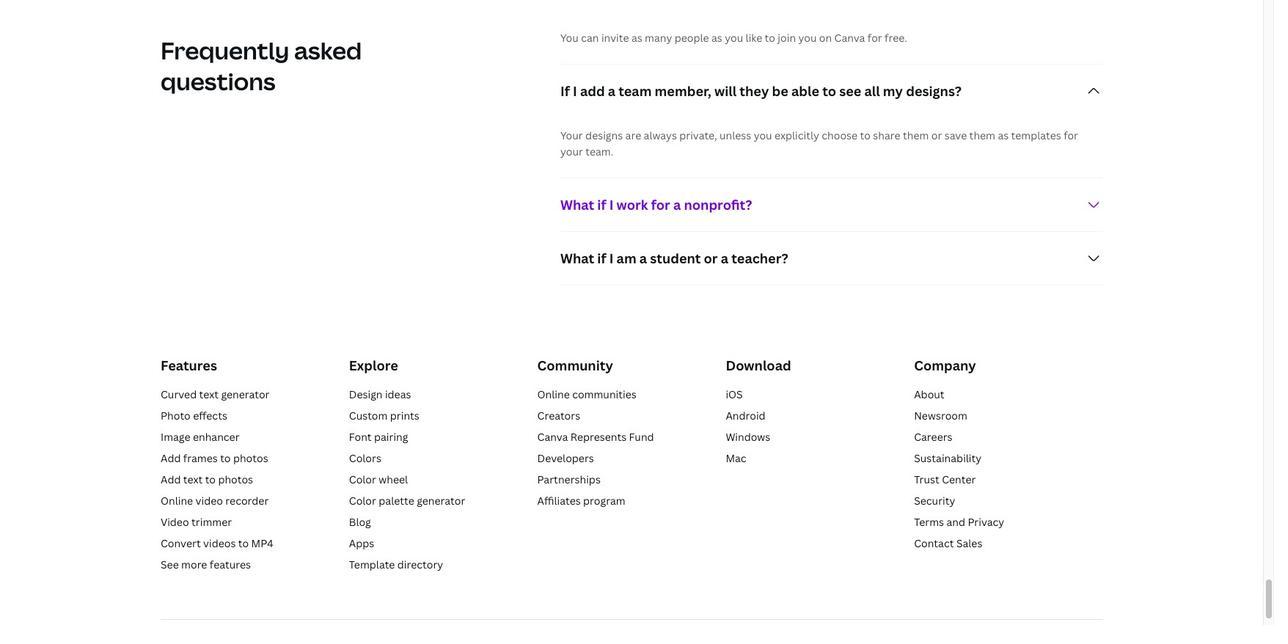 Task type: describe. For each thing, give the bounding box(es) containing it.
mac
[[726, 451, 747, 465]]

2 color from the top
[[349, 494, 376, 508]]

1 them from the left
[[903, 129, 929, 143]]

for inside what if i work for a nonprofit? dropdown button
[[652, 196, 671, 214]]

choose
[[822, 129, 858, 143]]

am
[[617, 250, 637, 267]]

add
[[581, 82, 605, 100]]

many
[[645, 31, 673, 45]]

careers
[[915, 430, 953, 444]]

contact
[[915, 536, 955, 550]]

if for work
[[598, 196, 607, 214]]

or inside your designs are always private, unless you explicitly choose to share them or save them as templates for your team.
[[932, 129, 943, 143]]

affiliates
[[538, 494, 581, 508]]

apps link
[[349, 536, 375, 550]]

fund
[[629, 430, 654, 444]]

careers link
[[915, 430, 953, 444]]

private,
[[680, 129, 718, 143]]

i for am
[[610, 250, 614, 267]]

0 vertical spatial text
[[199, 387, 219, 401]]

android link
[[726, 409, 766, 422]]

explicitly
[[775, 129, 820, 143]]

as inside your designs are always private, unless you explicitly choose to share them or save them as templates for your team.
[[998, 129, 1009, 143]]

1 add from the top
[[161, 451, 181, 465]]

2 horizontal spatial you
[[799, 31, 817, 45]]

what if i am a student or a teacher?
[[561, 250, 789, 267]]

canva represents fund link
[[538, 430, 654, 444]]

ios android windows mac
[[726, 387, 771, 465]]

enhancer
[[193, 430, 240, 444]]

1 horizontal spatial for
[[868, 31, 883, 45]]

colors link
[[349, 451, 382, 465]]

2 add from the top
[[161, 472, 181, 486]]

effects
[[193, 409, 227, 422]]

you inside your designs are always private, unless you explicitly choose to share them or save them as templates for your team.
[[754, 129, 773, 143]]

font
[[349, 430, 372, 444]]

your
[[561, 129, 583, 143]]

1 horizontal spatial as
[[712, 31, 723, 45]]

to up video
[[205, 472, 216, 486]]

android
[[726, 409, 766, 422]]

a left teacher?
[[721, 250, 729, 267]]

1 vertical spatial photos
[[218, 472, 253, 486]]

trust
[[915, 472, 940, 486]]

pairing
[[374, 430, 408, 444]]

1 color from the top
[[349, 472, 376, 486]]

convert
[[161, 536, 201, 550]]

sustainability link
[[915, 451, 982, 465]]

community
[[538, 357, 614, 374]]

what if i am a student or a teacher? button
[[561, 232, 1103, 285]]

frames
[[183, 451, 218, 465]]

like
[[746, 31, 763, 45]]

and
[[947, 515, 966, 529]]

your designs are always private, unless you explicitly choose to share them or save them as templates for your team.
[[561, 129, 1079, 159]]

video
[[161, 515, 189, 529]]

on
[[820, 31, 832, 45]]

team
[[619, 82, 652, 100]]

templates
[[1012, 129, 1062, 143]]

design ideas custom prints font pairing colors color wheel color palette generator blog apps template directory
[[349, 387, 466, 571]]

creators
[[538, 409, 581, 422]]

communities
[[573, 387, 637, 401]]

see
[[840, 82, 862, 100]]

more
[[181, 558, 207, 571]]

what if i work for a nonprofit?
[[561, 196, 753, 214]]

photo
[[161, 409, 191, 422]]

image
[[161, 430, 190, 444]]

add text to photos link
[[161, 472, 253, 486]]

explore
[[349, 357, 398, 374]]

template
[[349, 558, 395, 571]]

join
[[778, 31, 796, 45]]

be
[[773, 82, 789, 100]]

partnerships
[[538, 472, 601, 486]]

online video recorder link
[[161, 494, 269, 508]]

share
[[874, 129, 901, 143]]

company
[[915, 357, 977, 374]]

to inside if i add a team member, will they be able to see all my designs? dropdown button
[[823, 82, 837, 100]]

represents
[[571, 430, 627, 444]]

0 horizontal spatial you
[[725, 31, 744, 45]]

2 them from the left
[[970, 129, 996, 143]]

ios link
[[726, 387, 743, 401]]

canva inside online communities creators canva represents fund developers partnerships affiliates program
[[538, 430, 568, 444]]

online communities link
[[538, 387, 637, 401]]

or inside dropdown button
[[704, 250, 718, 267]]

asked
[[294, 34, 362, 66]]

creators link
[[538, 409, 581, 422]]

about link
[[915, 387, 945, 401]]

student
[[651, 250, 701, 267]]

online inside curved text generator photo effects image enhancer add frames to photos add text to photos online video recorder video trimmer convert videos to mp4 see more features
[[161, 494, 193, 508]]

0 vertical spatial i
[[573, 82, 577, 100]]

all
[[865, 82, 881, 100]]

wheel
[[379, 472, 408, 486]]

windows link
[[726, 430, 771, 444]]

developers link
[[538, 451, 594, 465]]

a right am
[[640, 250, 647, 267]]

generator inside "design ideas custom prints font pairing colors color wheel color palette generator blog apps template directory"
[[417, 494, 466, 508]]

to left mp4
[[238, 536, 249, 550]]

newsroom link
[[915, 409, 968, 422]]



Task type: locate. For each thing, give the bounding box(es) containing it.
they
[[740, 82, 770, 100]]

ios
[[726, 387, 743, 401]]

1 vertical spatial generator
[[417, 494, 466, 508]]

features
[[210, 558, 251, 571]]

directory
[[398, 558, 443, 571]]

1 vertical spatial if
[[598, 250, 607, 267]]

for
[[868, 31, 883, 45], [1064, 129, 1079, 143], [652, 196, 671, 214]]

invite
[[602, 31, 629, 45]]

text down frames
[[183, 472, 203, 486]]

i left am
[[610, 250, 614, 267]]

online up "creators"
[[538, 387, 570, 401]]

to left share
[[861, 129, 871, 143]]

1 horizontal spatial canva
[[835, 31, 866, 45]]

1 horizontal spatial online
[[538, 387, 570, 401]]

color palette generator link
[[349, 494, 466, 508]]

a right add in the left of the page
[[608, 82, 616, 100]]

1 vertical spatial canva
[[538, 430, 568, 444]]

0 vertical spatial online
[[538, 387, 570, 401]]

frequently asked questions
[[161, 34, 362, 97]]

them right save
[[970, 129, 996, 143]]

photos up "recorder"
[[218, 472, 253, 486]]

trust center link
[[915, 472, 976, 486]]

as left many
[[632, 31, 643, 45]]

if
[[561, 82, 570, 100]]

you left on
[[799, 31, 817, 45]]

you
[[725, 31, 744, 45], [799, 31, 817, 45], [754, 129, 773, 143]]

2 if from the top
[[598, 250, 607, 267]]

online inside online communities creators canva represents fund developers partnerships affiliates program
[[538, 387, 570, 401]]

blog
[[349, 515, 371, 529]]

my
[[884, 82, 904, 100]]

2 what from the top
[[561, 250, 595, 267]]

or left save
[[932, 129, 943, 143]]

will
[[715, 82, 737, 100]]

are
[[626, 129, 642, 143]]

if i add a team member, will they be able to see all my designs?
[[561, 82, 962, 100]]

for right templates
[[1064, 129, 1079, 143]]

what down the your
[[561, 196, 595, 214]]

i right if
[[573, 82, 577, 100]]

you left like
[[725, 31, 744, 45]]

what
[[561, 196, 595, 214], [561, 250, 595, 267]]

1 horizontal spatial them
[[970, 129, 996, 143]]

1 vertical spatial add
[[161, 472, 181, 486]]

add
[[161, 451, 181, 465], [161, 472, 181, 486]]

to down the enhancer
[[220, 451, 231, 465]]

if left work
[[598, 196, 607, 214]]

for left free.
[[868, 31, 883, 45]]

0 vertical spatial photos
[[233, 451, 268, 465]]

privacy
[[968, 515, 1005, 529]]

a
[[608, 82, 616, 100], [674, 196, 681, 214], [640, 250, 647, 267], [721, 250, 729, 267]]

if left am
[[598, 250, 607, 267]]

add down "image" in the left of the page
[[161, 451, 181, 465]]

2 vertical spatial i
[[610, 250, 614, 267]]

1 vertical spatial what
[[561, 250, 595, 267]]

custom prints link
[[349, 409, 420, 422]]

color down 'colors' link at the left of page
[[349, 472, 376, 486]]

what for what if i am a student or a teacher?
[[561, 250, 595, 267]]

video trimmer link
[[161, 515, 232, 529]]

for right work
[[652, 196, 671, 214]]

0 vertical spatial canva
[[835, 31, 866, 45]]

0 horizontal spatial generator
[[221, 387, 270, 401]]

2 horizontal spatial for
[[1064, 129, 1079, 143]]

1 if from the top
[[598, 196, 607, 214]]

canva
[[835, 31, 866, 45], [538, 430, 568, 444]]

you
[[561, 31, 579, 45]]

0 vertical spatial or
[[932, 129, 943, 143]]

1 horizontal spatial you
[[754, 129, 773, 143]]

for inside your designs are always private, unless you explicitly choose to share them or save them as templates for your team.
[[1064, 129, 1079, 143]]

0 horizontal spatial canva
[[538, 430, 568, 444]]

generator inside curved text generator photo effects image enhancer add frames to photos add text to photos online video recorder video trimmer convert videos to mp4 see more features
[[221, 387, 270, 401]]

generator right palette
[[417, 494, 466, 508]]

sales
[[957, 536, 983, 550]]

people
[[675, 31, 709, 45]]

curved
[[161, 387, 197, 401]]

designs
[[586, 129, 623, 143]]

to right like
[[765, 31, 776, 45]]

to left see
[[823, 82, 837, 100]]

font pairing link
[[349, 430, 408, 444]]

a left "nonprofit?"
[[674, 196, 681, 214]]

1 vertical spatial or
[[704, 250, 718, 267]]

work
[[617, 196, 649, 214]]

about
[[915, 387, 945, 401]]

online
[[538, 387, 570, 401], [161, 494, 193, 508]]

1 what from the top
[[561, 196, 595, 214]]

see more features link
[[161, 558, 251, 571]]

what for what if i work for a nonprofit?
[[561, 196, 595, 214]]

colors
[[349, 451, 382, 465]]

to inside your designs are always private, unless you explicitly choose to share them or save them as templates for your team.
[[861, 129, 871, 143]]

0 horizontal spatial as
[[632, 31, 643, 45]]

your
[[561, 145, 583, 159]]

partnerships link
[[538, 472, 601, 486]]

teacher?
[[732, 250, 789, 267]]

1 horizontal spatial or
[[932, 129, 943, 143]]

2 vertical spatial for
[[652, 196, 671, 214]]

blog link
[[349, 515, 371, 529]]

what left am
[[561, 250, 595, 267]]

1 vertical spatial online
[[161, 494, 193, 508]]

1 vertical spatial color
[[349, 494, 376, 508]]

if for am
[[598, 250, 607, 267]]

convert videos to mp4 link
[[161, 536, 274, 550]]

download
[[726, 357, 792, 374]]

online up video
[[161, 494, 193, 508]]

2 horizontal spatial as
[[998, 129, 1009, 143]]

text up effects
[[199, 387, 219, 401]]

0 vertical spatial generator
[[221, 387, 270, 401]]

i left work
[[610, 196, 614, 214]]

windows
[[726, 430, 771, 444]]

1 horizontal spatial generator
[[417, 494, 466, 508]]

canva down creators "link"
[[538, 430, 568, 444]]

or
[[932, 129, 943, 143], [704, 250, 718, 267]]

apps
[[349, 536, 375, 550]]

videos
[[203, 536, 236, 550]]

0 horizontal spatial online
[[161, 494, 193, 508]]

center
[[943, 472, 976, 486]]

0 vertical spatial add
[[161, 451, 181, 465]]

design
[[349, 387, 383, 401]]

0 vertical spatial color
[[349, 472, 376, 486]]

terms
[[915, 515, 945, 529]]

0 horizontal spatial or
[[704, 250, 718, 267]]

affiliates program link
[[538, 494, 626, 508]]

security
[[915, 494, 956, 508]]

0 vertical spatial if
[[598, 196, 607, 214]]

1 vertical spatial i
[[610, 196, 614, 214]]

photos down the enhancer
[[233, 451, 268, 465]]

or right student
[[704, 250, 718, 267]]

designs?
[[907, 82, 962, 100]]

curved text generator photo effects image enhancer add frames to photos add text to photos online video recorder video trimmer convert videos to mp4 see more features
[[161, 387, 274, 571]]

what if i work for a nonprofit? button
[[561, 178, 1103, 231]]

0 horizontal spatial them
[[903, 129, 929, 143]]

0 vertical spatial for
[[868, 31, 883, 45]]

i
[[573, 82, 577, 100], [610, 196, 614, 214], [610, 250, 614, 267]]

video
[[196, 494, 223, 508]]

add up video
[[161, 472, 181, 486]]

ideas
[[385, 387, 411, 401]]

0 vertical spatial what
[[561, 196, 595, 214]]

developers
[[538, 451, 594, 465]]

them right share
[[903, 129, 929, 143]]

color
[[349, 472, 376, 486], [349, 494, 376, 508]]

you can invite as many people as you like to join you on canva for free.
[[561, 31, 908, 45]]

0 horizontal spatial for
[[652, 196, 671, 214]]

trimmer
[[192, 515, 232, 529]]

about newsroom careers sustainability trust center security terms and privacy contact sales
[[915, 387, 1005, 550]]

1 vertical spatial text
[[183, 472, 203, 486]]

generator up effects
[[221, 387, 270, 401]]

sustainability
[[915, 451, 982, 465]]

you right unless
[[754, 129, 773, 143]]

photo effects link
[[161, 409, 227, 422]]

if i add a team member, will they be able to see all my designs? button
[[561, 65, 1103, 118]]

them
[[903, 129, 929, 143], [970, 129, 996, 143]]

1 vertical spatial for
[[1064, 129, 1079, 143]]

can
[[581, 31, 599, 45]]

security link
[[915, 494, 956, 508]]

color up blog link
[[349, 494, 376, 508]]

as right people
[[712, 31, 723, 45]]

if
[[598, 196, 607, 214], [598, 250, 607, 267]]

save
[[945, 129, 968, 143]]

recorder
[[226, 494, 269, 508]]

mac link
[[726, 451, 747, 465]]

i for work
[[610, 196, 614, 214]]

online communities creators canva represents fund developers partnerships affiliates program
[[538, 387, 654, 508]]

canva right on
[[835, 31, 866, 45]]

as left templates
[[998, 129, 1009, 143]]



Task type: vqa. For each thing, say whether or not it's contained in the screenshot.
Clean
no



